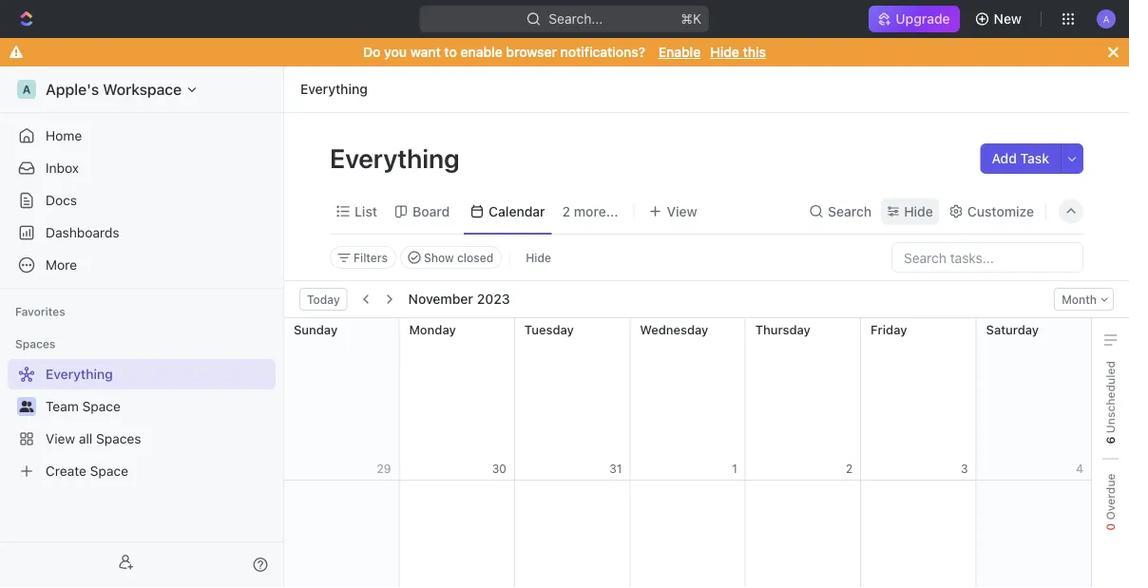 Task type: locate. For each thing, give the bounding box(es) containing it.
grid
[[283, 319, 1093, 588]]

1 vertical spatial view
[[46, 431, 75, 447]]

today button
[[300, 288, 348, 311]]

1 horizontal spatial hide
[[711, 44, 740, 60]]

Search tasks... text field
[[893, 243, 1083, 272]]

a button
[[1092, 4, 1122, 34]]

1 vertical spatial a
[[22, 83, 31, 96]]

month
[[1063, 293, 1098, 306]]

0 vertical spatial a
[[1104, 13, 1110, 24]]

calendar link
[[485, 198, 546, 225]]

0 horizontal spatial 2
[[563, 204, 571, 219]]

sunday
[[294, 322, 338, 337]]

1 vertical spatial spaces
[[96, 431, 141, 447]]

1 horizontal spatial view
[[667, 204, 698, 219]]

1 vertical spatial space
[[90, 464, 128, 479]]

filters button
[[330, 246, 397, 269]]

monday
[[409, 322, 456, 337]]

0 vertical spatial everything link
[[296, 78, 373, 101]]

view left all
[[46, 431, 75, 447]]

add task button
[[981, 144, 1062, 174]]

30
[[492, 463, 507, 476]]

1 row from the top
[[284, 319, 1093, 481]]

2 more...
[[563, 204, 619, 219]]

hide inside hide button
[[526, 251, 552, 264]]

spaces down favorites button
[[15, 338, 56, 351]]

everything up "team space"
[[46, 367, 113, 382]]

everything link down do
[[296, 78, 373, 101]]

more
[[46, 257, 77, 273]]

0 horizontal spatial everything link
[[8, 360, 272, 390]]

1 horizontal spatial everything link
[[296, 78, 373, 101]]

space up view all spaces
[[82, 399, 121, 415]]

view inside sidebar navigation
[[46, 431, 75, 447]]

everything link
[[296, 78, 373, 101], [8, 360, 272, 390]]

hide inside hide dropdown button
[[905, 204, 934, 219]]

hide left this in the right top of the page
[[711, 44, 740, 60]]

0 vertical spatial space
[[82, 399, 121, 415]]

customize button
[[943, 198, 1041, 225]]

a inside apple's workspace, , element
[[22, 83, 31, 96]]

0 horizontal spatial spaces
[[15, 338, 56, 351]]

31
[[610, 463, 622, 476]]

inbox
[[46, 160, 79, 176]]

everything
[[301, 81, 368, 97], [330, 142, 466, 174], [46, 367, 113, 382]]

0 vertical spatial 2
[[563, 204, 571, 219]]

hide button
[[519, 246, 559, 269]]

⌘k
[[682, 11, 702, 27]]

tree
[[8, 360, 276, 487]]

space
[[82, 399, 121, 415], [90, 464, 128, 479]]

2 vertical spatial hide
[[526, 251, 552, 264]]

view
[[667, 204, 698, 219], [46, 431, 75, 447]]

1 horizontal spatial 2
[[846, 463, 853, 476]]

view button
[[643, 198, 704, 225]]

favorites button
[[8, 301, 73, 323]]

favorites
[[15, 305, 65, 319]]

row containing 29
[[284, 319, 1093, 481]]

29
[[377, 463, 391, 476]]

overdue
[[1105, 474, 1118, 524]]

tree containing everything
[[8, 360, 276, 487]]

1 vertical spatial 2
[[846, 463, 853, 476]]

0 horizontal spatial a
[[22, 83, 31, 96]]

create
[[46, 464, 87, 479]]

add
[[993, 151, 1018, 166]]

want
[[411, 44, 441, 60]]

search button
[[804, 198, 878, 225]]

2 inside dropdown button
[[563, 204, 571, 219]]

closed
[[457, 251, 494, 264]]

0 vertical spatial hide
[[711, 44, 740, 60]]

hide down calendar
[[526, 251, 552, 264]]

row
[[284, 319, 1093, 481], [284, 481, 1093, 588]]

everything down do
[[301, 81, 368, 97]]

space inside "link"
[[82, 399, 121, 415]]

month button
[[1055, 288, 1115, 311]]

space for team space
[[82, 399, 121, 415]]

view for view
[[667, 204, 698, 219]]

view right "more..."
[[667, 204, 698, 219]]

spaces
[[15, 338, 56, 351], [96, 431, 141, 447]]

0 horizontal spatial view
[[46, 431, 75, 447]]

show closed
[[424, 251, 494, 264]]

team
[[46, 399, 79, 415]]

4
[[1077, 463, 1084, 476]]

0 vertical spatial view
[[667, 204, 698, 219]]

apple's workspace
[[46, 80, 182, 98]]

0 horizontal spatial hide
[[526, 251, 552, 264]]

friday
[[871, 322, 908, 337]]

tree inside sidebar navigation
[[8, 360, 276, 487]]

team space
[[46, 399, 121, 415]]

spaces right all
[[96, 431, 141, 447]]

1 vertical spatial hide
[[905, 204, 934, 219]]

this
[[743, 44, 767, 60]]

2 horizontal spatial hide
[[905, 204, 934, 219]]

dashboards link
[[8, 218, 276, 248]]

view inside button
[[667, 204, 698, 219]]

add task
[[993, 151, 1050, 166]]

more...
[[574, 204, 619, 219]]

board
[[413, 204, 450, 219]]

1 horizontal spatial a
[[1104, 13, 1110, 24]]

hide right search
[[905, 204, 934, 219]]

calendar
[[489, 204, 546, 219]]

2 vertical spatial everything
[[46, 367, 113, 382]]

all
[[79, 431, 93, 447]]

create space link
[[8, 457, 272, 487]]

a
[[1104, 13, 1110, 24], [22, 83, 31, 96]]

2
[[563, 204, 571, 219], [846, 463, 853, 476]]

hide
[[711, 44, 740, 60], [905, 204, 934, 219], [526, 251, 552, 264]]

create space
[[46, 464, 128, 479]]

space down view all spaces
[[90, 464, 128, 479]]

you
[[384, 44, 407, 60]]

everything up the 'list'
[[330, 142, 466, 174]]

hide button
[[882, 198, 940, 225]]

everything link up team space "link" at the bottom
[[8, 360, 272, 390]]

notifications?
[[561, 44, 646, 60]]



Task type: describe. For each thing, give the bounding box(es) containing it.
home
[[46, 128, 82, 144]]

view button
[[643, 189, 704, 234]]

user group image
[[19, 401, 34, 413]]

task
[[1021, 151, 1050, 166]]

space for create space
[[90, 464, 128, 479]]

today
[[307, 293, 340, 306]]

view for view all spaces
[[46, 431, 75, 447]]

show
[[424, 251, 454, 264]]

home link
[[8, 121, 276, 151]]

workspace
[[103, 80, 182, 98]]

6
[[1105, 437, 1118, 445]]

team space link
[[46, 392, 272, 422]]

list link
[[351, 198, 378, 225]]

2 more... button
[[556, 198, 625, 225]]

show closed button
[[400, 246, 502, 269]]

do you want to enable browser notifications? enable hide this
[[363, 44, 767, 60]]

view all spaces link
[[8, 424, 272, 455]]

upgrade link
[[870, 6, 960, 32]]

browser
[[506, 44, 557, 60]]

2 row from the top
[[284, 481, 1093, 588]]

november 2023
[[409, 292, 510, 307]]

search...
[[549, 11, 603, 27]]

everything inside sidebar navigation
[[46, 367, 113, 382]]

2 for 2
[[846, 463, 853, 476]]

unscheduled
[[1105, 361, 1118, 437]]

1
[[733, 463, 738, 476]]

upgrade
[[896, 11, 951, 27]]

0
[[1105, 524, 1118, 532]]

2023
[[477, 292, 510, 307]]

board link
[[409, 198, 450, 225]]

list
[[355, 204, 378, 219]]

customize
[[968, 204, 1035, 219]]

apple's
[[46, 80, 99, 98]]

saturday
[[987, 322, 1040, 337]]

sidebar navigation
[[0, 67, 288, 588]]

1 vertical spatial everything
[[330, 142, 466, 174]]

0 vertical spatial spaces
[[15, 338, 56, 351]]

2 for 2 more...
[[563, 204, 571, 219]]

enable
[[461, 44, 503, 60]]

1 vertical spatial everything link
[[8, 360, 272, 390]]

new
[[995, 11, 1023, 27]]

dashboards
[[46, 225, 119, 241]]

thursday
[[756, 322, 811, 337]]

grid containing sunday
[[283, 319, 1093, 588]]

inbox link
[[8, 153, 276, 184]]

docs link
[[8, 185, 276, 216]]

docs
[[46, 193, 77, 208]]

november
[[409, 292, 474, 307]]

tuesday
[[525, 322, 574, 337]]

search
[[829, 204, 872, 219]]

enable
[[659, 44, 701, 60]]

filters
[[354, 251, 388, 264]]

new button
[[968, 4, 1034, 34]]

apple's workspace, , element
[[17, 80, 36, 99]]

view all spaces
[[46, 431, 141, 447]]

a inside a "dropdown button"
[[1104, 13, 1110, 24]]

3
[[962, 463, 969, 476]]

to
[[445, 44, 457, 60]]

0 vertical spatial everything
[[301, 81, 368, 97]]

wednesday
[[640, 322, 709, 337]]

do
[[363, 44, 381, 60]]

1 horizontal spatial spaces
[[96, 431, 141, 447]]

more button
[[8, 250, 276, 281]]



Task type: vqa. For each thing, say whether or not it's contained in the screenshot.
the View within the Sidebar Navigation
yes



